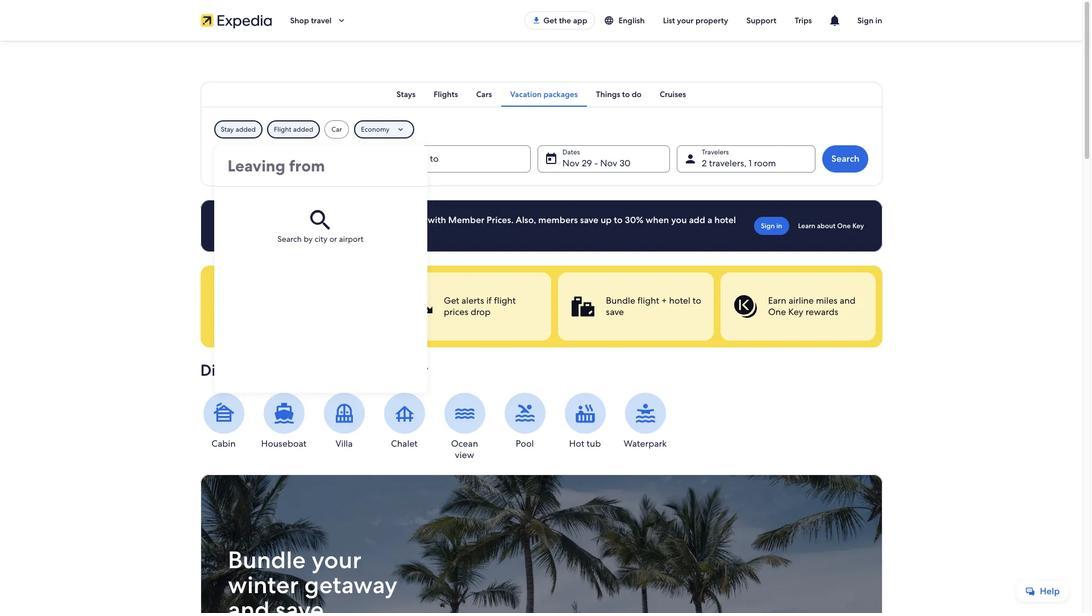 Task type: vqa. For each thing, say whether or not it's contained in the screenshot.
28 in the December 2023 element
no



Task type: locate. For each thing, give the bounding box(es) containing it.
1 horizontal spatial your
[[311, 545, 361, 576]]

trips
[[795, 15, 812, 26]]

airline
[[788, 295, 814, 307]]

save inside "bundle your winter getaway and save"
[[275, 595, 324, 614]]

nov 29 - nov 30
[[563, 157, 631, 169]]

1 horizontal spatial get
[[543, 15, 557, 26]]

travel sale activities deals image
[[200, 475, 882, 614]]

vacation
[[510, 89, 542, 99]]

1 vertical spatial key
[[788, 306, 803, 318]]

1 horizontal spatial and
[[840, 295, 855, 307]]

0 vertical spatial hotel
[[714, 214, 736, 226]]

cruises
[[660, 89, 686, 99]]

hotel right + at right
[[669, 295, 690, 307]]

stay
[[399, 360, 429, 381]]

bundle inside bundle flight + hotel to save
[[606, 295, 635, 307]]

flight right if on the left of the page
[[494, 295, 516, 307]]

get right download the app button icon
[[543, 15, 557, 26]]

save 10% or more on over 100,000 hotels with member prices. also, members save up to 30% when you add a hotel to a flight
[[253, 214, 736, 238]]

1 vertical spatial or
[[329, 234, 337, 244]]

nov left 29
[[563, 157, 580, 169]]

1 added from the left
[[236, 125, 256, 134]]

0 horizontal spatial key
[[788, 306, 803, 318]]

1 vertical spatial sign
[[761, 222, 775, 231]]

your inside "bundle your winter getaway and save"
[[311, 545, 361, 576]]

villa
[[336, 438, 353, 450]]

economy button
[[354, 120, 415, 139]]

bundle your winter getaway and save main content
[[0, 41, 1083, 614]]

save inside bundle flight + hotel to save
[[606, 306, 624, 318]]

or
[[293, 214, 302, 226], [329, 234, 337, 244]]

hotels
[[400, 214, 426, 226]]

1 vertical spatial and
[[228, 595, 269, 614]]

0 vertical spatial bundle
[[606, 295, 635, 307]]

more
[[304, 214, 326, 226]]

earn airline miles and one key rewards
[[768, 295, 855, 318]]

flight inside "get alerts if flight prices drop"
[[494, 295, 516, 307]]

discover
[[200, 360, 263, 381]]

sign in inside sign in link
[[761, 222, 782, 231]]

1 horizontal spatial sign
[[857, 15, 874, 26]]

added right flight
[[293, 125, 313, 134]]

1 vertical spatial your
[[267, 360, 300, 381]]

save inside save 10% or more on over 100,000 hotels with member prices. also, members save up to 30% when you add a hotel to a flight
[[580, 214, 599, 226]]

small image
[[604, 15, 614, 26]]

1 vertical spatial sign in
[[761, 222, 782, 231]]

0 vertical spatial sign in
[[857, 15, 882, 26]]

or inside save 10% or more on over 100,000 hotels with member prices. also, members save up to 30% when you add a hotel to a flight
[[293, 214, 302, 226]]

added
[[236, 125, 256, 134], [293, 125, 313, 134]]

key inside "earn airline miles and one key rewards"
[[788, 306, 803, 318]]

0 vertical spatial search
[[831, 153, 860, 165]]

0 vertical spatial or
[[293, 214, 302, 226]]

0 horizontal spatial sign in
[[761, 222, 782, 231]]

1 vertical spatial get
[[444, 295, 459, 307]]

1 horizontal spatial a
[[708, 214, 712, 226]]

waterpark button
[[622, 393, 669, 450]]

0 horizontal spatial added
[[236, 125, 256, 134]]

1 horizontal spatial or
[[329, 234, 337, 244]]

sign
[[857, 15, 874, 26], [761, 222, 775, 231]]

do
[[632, 89, 642, 99]]

2 horizontal spatial flight
[[637, 295, 659, 307]]

by
[[304, 234, 313, 244]]

nov 29 - nov 30 button
[[538, 145, 670, 173]]

to right up
[[614, 214, 623, 226]]

tab list inside bundle your winter getaway and save main content
[[200, 82, 882, 107]]

about
[[817, 222, 836, 231]]

get inside "get alerts if flight prices drop"
[[444, 295, 459, 307]]

0 vertical spatial sign
[[857, 15, 874, 26]]

2 vertical spatial save
[[275, 595, 324, 614]]

in right communication center icon at top right
[[876, 15, 882, 26]]

1 vertical spatial one
[[768, 306, 786, 318]]

1 horizontal spatial hotel
[[714, 214, 736, 226]]

0 vertical spatial save
[[580, 214, 599, 226]]

to
[[622, 89, 630, 99], [614, 214, 623, 226], [253, 226, 261, 238], [692, 295, 701, 307]]

tab list
[[200, 82, 882, 107]]

10%
[[274, 214, 291, 226]]

1 horizontal spatial in
[[876, 15, 882, 26]]

1 vertical spatial bundle
[[228, 545, 306, 576]]

added right stay at the left top of the page
[[236, 125, 256, 134]]

english button
[[595, 10, 654, 31]]

search inside "button"
[[831, 153, 860, 165]]

shop
[[290, 15, 309, 26]]

1 horizontal spatial key
[[852, 222, 864, 231]]

bundle
[[606, 295, 635, 307], [228, 545, 306, 576]]

0 horizontal spatial one
[[768, 306, 786, 318]]

trips link
[[786, 10, 821, 31]]

flight
[[274, 125, 291, 134]]

1 horizontal spatial save
[[580, 214, 599, 226]]

a left 10%
[[264, 226, 268, 238]]

0 horizontal spatial or
[[293, 214, 302, 226]]

bundle for bundle your winter getaway and save
[[228, 545, 306, 576]]

0 vertical spatial and
[[840, 295, 855, 307]]

1 horizontal spatial search
[[831, 153, 860, 165]]

flight
[[271, 226, 293, 238], [494, 295, 516, 307], [637, 295, 659, 307]]

pool
[[516, 438, 534, 450]]

hotel right 'add'
[[714, 214, 736, 226]]

save
[[580, 214, 599, 226], [606, 306, 624, 318], [275, 595, 324, 614]]

app
[[573, 15, 587, 26]]

nov right -
[[600, 157, 617, 169]]

download the app button image
[[532, 16, 541, 25]]

0 horizontal spatial hotel
[[669, 295, 690, 307]]

sign in left the learn
[[761, 222, 782, 231]]

3 out of 3 element
[[720, 273, 876, 341]]

sign in right communication center icon at top right
[[857, 15, 882, 26]]

1 horizontal spatial flight
[[494, 295, 516, 307]]

ocean view button
[[441, 393, 488, 461]]

0 horizontal spatial search
[[278, 234, 302, 244]]

flight left by
[[271, 226, 293, 238]]

1 vertical spatial save
[[606, 306, 624, 318]]

you
[[671, 214, 687, 226]]

1 horizontal spatial bundle
[[606, 295, 635, 307]]

save for bundle flight + hotel to save
[[606, 306, 624, 318]]

tab list containing stays
[[200, 82, 882, 107]]

100,000
[[362, 214, 398, 226]]

flights link
[[425, 82, 467, 107]]

1
[[749, 157, 752, 169]]

0 vertical spatial your
[[677, 15, 694, 26]]

sign left the learn
[[761, 222, 775, 231]]

stays link
[[387, 82, 425, 107]]

car
[[332, 125, 342, 134]]

one
[[837, 222, 851, 231], [768, 306, 786, 318]]

1 vertical spatial hotel
[[669, 295, 690, 307]]

cars link
[[467, 82, 501, 107]]

shop travel
[[290, 15, 332, 26]]

a right 'add'
[[708, 214, 712, 226]]

one right about
[[837, 222, 851, 231]]

2 horizontal spatial your
[[677, 15, 694, 26]]

sign in
[[857, 15, 882, 26], [761, 222, 782, 231]]

2 vertical spatial your
[[311, 545, 361, 576]]

or right "city"
[[329, 234, 337, 244]]

0 horizontal spatial in
[[777, 222, 782, 231]]

added for flight added
[[293, 125, 313, 134]]

1 horizontal spatial one
[[837, 222, 851, 231]]

flight left + at right
[[637, 295, 659, 307]]

1 horizontal spatial nov
[[600, 157, 617, 169]]

key right about
[[852, 222, 864, 231]]

1 horizontal spatial sign in
[[857, 15, 882, 26]]

key right 'earn'
[[788, 306, 803, 318]]

support
[[747, 15, 777, 26]]

or right 10%
[[293, 214, 302, 226]]

2
[[702, 157, 707, 169]]

0 horizontal spatial get
[[444, 295, 459, 307]]

list your property
[[663, 15, 728, 26]]

bundle inside "bundle your winter getaway and save"
[[228, 545, 306, 576]]

key
[[852, 222, 864, 231], [788, 306, 803, 318]]

0 vertical spatial in
[[876, 15, 882, 26]]

sign inside bundle your winter getaway and save main content
[[761, 222, 775, 231]]

1 vertical spatial in
[[777, 222, 782, 231]]

get for get alerts if flight prices drop
[[444, 295, 459, 307]]

search
[[831, 153, 860, 165], [278, 234, 302, 244]]

1 horizontal spatial added
[[293, 125, 313, 134]]

things to do
[[596, 89, 642, 99]]

one left airline
[[768, 306, 786, 318]]

0 horizontal spatial your
[[267, 360, 300, 381]]

0 vertical spatial get
[[543, 15, 557, 26]]

in left the learn
[[777, 222, 782, 231]]

1 vertical spatial search
[[278, 234, 302, 244]]

room
[[754, 157, 776, 169]]

up
[[601, 214, 612, 226]]

miles
[[816, 295, 837, 307]]

sign in button
[[848, 7, 891, 34]]

ocean view
[[451, 438, 478, 461]]

1 nov from the left
[[563, 157, 580, 169]]

get the app
[[543, 15, 587, 26]]

0 horizontal spatial save
[[275, 595, 324, 614]]

0 horizontal spatial flight
[[271, 226, 293, 238]]

2 added from the left
[[293, 125, 313, 134]]

flights
[[434, 89, 458, 99]]

0 horizontal spatial bundle
[[228, 545, 306, 576]]

to right + at right
[[692, 295, 701, 307]]

0 horizontal spatial nov
[[563, 157, 580, 169]]

sign right communication center icon at top right
[[857, 15, 874, 26]]

prices
[[444, 306, 468, 318]]

nov
[[563, 157, 580, 169], [600, 157, 617, 169]]

2 horizontal spatial save
[[606, 306, 624, 318]]

to inside bundle flight + hotel to save
[[692, 295, 701, 307]]

get left alerts
[[444, 295, 459, 307]]

stay added
[[221, 125, 256, 134]]

if
[[486, 295, 492, 307]]

0 horizontal spatial and
[[228, 595, 269, 614]]

2 travelers, 1 room
[[702, 157, 776, 169]]

0 horizontal spatial sign
[[761, 222, 775, 231]]

get
[[543, 15, 557, 26], [444, 295, 459, 307]]



Task type: describe. For each thing, give the bounding box(es) containing it.
-
[[594, 157, 598, 169]]

0 vertical spatial one
[[837, 222, 851, 231]]

winter
[[228, 570, 298, 601]]

2 out of 3 element
[[558, 273, 713, 341]]

alerts
[[461, 295, 484, 307]]

save for bundle your winter getaway and save
[[275, 595, 324, 614]]

30%
[[625, 214, 644, 226]]

waterpark
[[624, 438, 667, 450]]

hot tub button
[[562, 393, 608, 450]]

1 out of 3 element
[[396, 273, 551, 341]]

discover your new favorite stay
[[200, 360, 429, 381]]

hotel inside save 10% or more on over 100,000 hotels with member prices. also, members save up to 30% when you add a hotel to a flight
[[714, 214, 736, 226]]

trailing image
[[336, 15, 346, 26]]

packages
[[544, 89, 578, 99]]

cars
[[476, 89, 492, 99]]

your for bundle
[[311, 545, 361, 576]]

0 horizontal spatial a
[[264, 226, 268, 238]]

cruises link
[[651, 82, 695, 107]]

travel
[[311, 15, 332, 26]]

sign in inside sign in dropdown button
[[857, 15, 882, 26]]

stays
[[397, 89, 416, 99]]

hotel inside bundle flight + hotel to save
[[669, 295, 690, 307]]

get for get the app
[[543, 15, 557, 26]]

sign in link
[[754, 217, 789, 235]]

new
[[304, 360, 335, 381]]

chalet button
[[381, 393, 428, 450]]

drop
[[470, 306, 490, 318]]

and inside "bundle your winter getaway and save"
[[228, 595, 269, 614]]

over
[[342, 214, 360, 226]]

in inside sign in link
[[777, 222, 782, 231]]

to left do
[[622, 89, 630, 99]]

city
[[315, 234, 327, 244]]

in inside sign in dropdown button
[[876, 15, 882, 26]]

list
[[663, 15, 675, 26]]

view
[[455, 450, 474, 461]]

search for search
[[831, 153, 860, 165]]

to left 10%
[[253, 226, 261, 238]]

houseboat
[[261, 438, 307, 450]]

your for list
[[677, 15, 694, 26]]

added for stay added
[[236, 125, 256, 134]]

cabin button
[[200, 393, 247, 450]]

communication center icon image
[[828, 14, 842, 27]]

when
[[646, 214, 669, 226]]

0 vertical spatial key
[[852, 222, 864, 231]]

property
[[696, 15, 728, 26]]

stay
[[221, 125, 234, 134]]

30
[[620, 157, 631, 169]]

english
[[619, 15, 645, 26]]

expedia logo image
[[200, 13, 272, 28]]

bundle your winter getaway and save
[[228, 545, 397, 614]]

hot
[[569, 438, 585, 450]]

flight inside bundle flight + hotel to save
[[637, 295, 659, 307]]

add
[[689, 214, 705, 226]]

rewards
[[805, 306, 838, 318]]

vacation packages
[[510, 89, 578, 99]]

flight added
[[274, 125, 313, 134]]

search button
[[822, 145, 869, 173]]

cabin
[[212, 438, 236, 450]]

search by city or airport
[[278, 234, 364, 244]]

2 nov from the left
[[600, 157, 617, 169]]

+
[[661, 295, 667, 307]]

economy
[[361, 125, 390, 134]]

also,
[[516, 214, 536, 226]]

get alerts if flight prices drop
[[444, 295, 516, 318]]

things to do link
[[587, 82, 651, 107]]

flight inside save 10% or more on over 100,000 hotels with member prices. also, members save up to 30% when you add a hotel to a flight
[[271, 226, 293, 238]]

with
[[428, 214, 446, 226]]

on
[[329, 214, 339, 226]]

learn about one key
[[798, 222, 864, 231]]

save
[[253, 214, 272, 226]]

and inside "earn airline miles and one key rewards"
[[840, 295, 855, 307]]

villa button
[[321, 393, 367, 450]]

get the app link
[[525, 11, 595, 30]]

the
[[559, 15, 571, 26]]

2 travelers, 1 room button
[[677, 145, 816, 173]]

search for search by city or airport
[[278, 234, 302, 244]]

your for discover
[[267, 360, 300, 381]]

members
[[538, 214, 578, 226]]

list your property link
[[654, 10, 737, 31]]

travelers,
[[709, 157, 747, 169]]

houseboat button
[[261, 393, 307, 450]]

sign inside dropdown button
[[857, 15, 874, 26]]

shop travel button
[[281, 7, 356, 34]]

pool button
[[502, 393, 548, 450]]

tub
[[587, 438, 601, 450]]

member
[[448, 214, 485, 226]]

prices.
[[487, 214, 514, 226]]

earn
[[768, 295, 786, 307]]

things
[[596, 89, 620, 99]]

29
[[582, 157, 592, 169]]

vacation packages link
[[501, 82, 587, 107]]

learn about one key link
[[794, 217, 869, 235]]

favorite
[[339, 360, 395, 381]]

airport
[[339, 234, 364, 244]]

bundle for bundle flight + hotel to save
[[606, 295, 635, 307]]

bundle flight + hotel to save
[[606, 295, 701, 318]]

support link
[[737, 10, 786, 31]]

Leaving from text field
[[214, 145, 427, 186]]

one inside "earn airline miles and one key rewards"
[[768, 306, 786, 318]]



